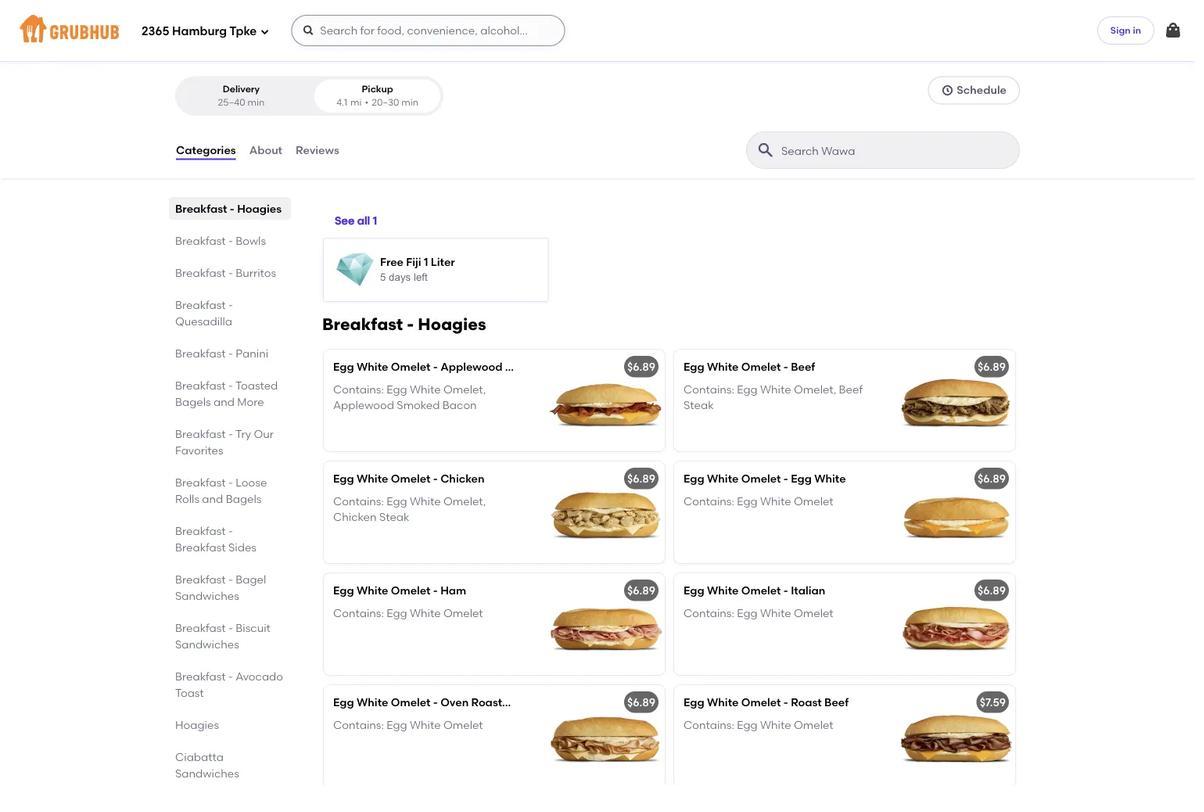 Task type: vqa. For each thing, say whether or not it's contained in the screenshot.
$7.99 to the left
no



Task type: describe. For each thing, give the bounding box(es) containing it.
turkey
[[519, 696, 553, 709]]

egg white omelet - chicken
[[333, 472, 485, 485]]

88
[[318, 23, 332, 36]]

applewood for white
[[333, 398, 394, 412]]

$6.89 for egg white omelet - chicken
[[627, 472, 656, 485]]

73
[[450, 23, 463, 36]]

contains: egg white omelet, applewood smoked bacon
[[333, 382, 486, 412]]

free fiji 1 liter 5 days left
[[380, 256, 455, 283]]

roasted
[[471, 696, 516, 709]]

4.1
[[337, 97, 347, 108]]

avocado
[[236, 670, 283, 683]]

steak for contains: egg white omelet, beef steak
[[684, 398, 714, 412]]

2365 hamburg tpke
[[142, 24, 257, 38]]

breakfast for breakfast - panini tab
[[175, 347, 226, 360]]

bowls
[[236, 234, 266, 247]]

more
[[237, 395, 264, 408]]

reviews
[[296, 144, 339, 157]]

breakfast - burritos tab
[[175, 264, 285, 281]]

delivery was on time
[[345, 25, 438, 36]]

switch location button
[[288, 0, 371, 16]]

order
[[476, 25, 502, 36]]

switch
[[289, 0, 324, 13]]

breakfast - hoagies tab
[[175, 200, 285, 217]]

schedule button
[[928, 76, 1020, 104]]

svg image inside schedule button
[[941, 84, 954, 96]]

contains: for egg white omelet - roast beef
[[684, 718, 735, 731]]

2 vertical spatial beef
[[825, 696, 849, 709]]

breakfast - bagel sandwiches tab
[[175, 571, 285, 604]]

about button
[[249, 122, 283, 178]]

breakfast - bowls
[[175, 234, 266, 247]]

all
[[357, 214, 370, 227]]

toast
[[175, 686, 204, 699]]

breakfast - try our favorites
[[175, 427, 274, 457]]

rolls
[[175, 492, 200, 505]]

ratings
[[272, 23, 309, 36]]

days
[[389, 272, 411, 283]]

panini
[[236, 347, 268, 360]]

- inside the breakfast - biscuit sandwiches
[[228, 621, 233, 635]]

- inside the breakfast - breakfast sides
[[228, 524, 233, 538]]

location
[[327, 0, 371, 13]]

bacon for egg white omelet - applewood smoked bacon
[[551, 360, 586, 374]]

egg white omelet - oven roasted turkey
[[333, 696, 553, 709]]

quesadilla
[[175, 315, 232, 328]]

breakfast down 5
[[322, 315, 403, 335]]

sign in
[[1111, 24, 1141, 36]]

omelet, for applewood
[[444, 382, 486, 396]]

egg white omelet - chicken image
[[548, 462, 665, 563]]

sandwiches for bagel
[[175, 589, 239, 602]]

breakfast - burritos
[[175, 266, 276, 279]]

white inside contains: egg white omelet, beef steak
[[760, 382, 791, 396]]

contains: egg white omelet, beef steak
[[684, 382, 863, 412]]

hoagies inside "tab"
[[237, 202, 282, 215]]

- inside the breakfast - try our favorites
[[228, 427, 233, 441]]

•
[[365, 97, 369, 108]]

breakfast - biscuit sandwiches tab
[[175, 620, 285, 653]]

breakfast for breakfast - hoagies "tab"
[[175, 202, 227, 215]]

reviews button
[[295, 122, 340, 178]]

48 ratings
[[257, 23, 309, 36]]

1 horizontal spatial svg image
[[1164, 21, 1183, 40]]

5
[[380, 272, 386, 283]]

breakfast - biscuit sandwiches
[[175, 621, 271, 651]]

ciabatta sandwiches
[[175, 750, 239, 780]]

breakfast - panini tab
[[175, 345, 285, 362]]

egg white omelet - beef
[[684, 360, 815, 374]]

1 vertical spatial hoagies
[[418, 315, 486, 335]]

contains: for egg white omelet - egg white
[[684, 494, 735, 508]]

min inside pickup 4.1 mi • 20–30 min
[[402, 97, 419, 108]]

option group containing delivery 25–40 min
[[175, 76, 444, 116]]

egg inside contains: egg white omelet, beef steak
[[737, 382, 758, 396]]

$6.89 for egg white omelet - beef
[[978, 360, 1006, 374]]

contains: for egg white omelet - oven roasted turkey
[[333, 718, 384, 731]]

and for more
[[214, 395, 235, 408]]

2365
[[142, 24, 169, 38]]

3 sandwiches from the top
[[175, 767, 239, 780]]

omelet, for chicken
[[444, 494, 486, 508]]

$6.89 for egg white omelet - egg white
[[978, 472, 1006, 485]]

egg white omelet - roast beef
[[684, 696, 849, 709]]

liter
[[431, 256, 455, 269]]

egg white omelet - egg white
[[684, 472, 846, 485]]

$6.89 for egg white omelet - oven roasted turkey
[[627, 696, 656, 709]]

contains: for egg white omelet - chicken
[[333, 494, 384, 508]]

breakfast - toasted bagels and more tab
[[175, 377, 285, 410]]

- inside "breakfast - toasted bagels and more"
[[228, 379, 233, 392]]

breakfast - hoagies inside "tab"
[[175, 202, 282, 215]]

categories
[[176, 144, 236, 157]]

free
[[380, 256, 404, 269]]

svg image inside main navigation navigation
[[260, 27, 269, 36]]

breakfast - toasted bagels and more
[[175, 379, 278, 408]]

our
[[254, 427, 274, 441]]

applewood for omelet
[[441, 360, 503, 374]]

schedule
[[957, 83, 1007, 97]]

$7.59
[[980, 696, 1006, 709]]

loose
[[236, 476, 267, 489]]

breakfast - bowls tab
[[175, 232, 285, 249]]

breakfast for breakfast - toasted bagels and more tab at the left
[[175, 379, 226, 392]]

try
[[236, 427, 251, 441]]

see
[[335, 214, 355, 227]]

bagels inside breakfast - loose rolls and bagels
[[226, 492, 262, 505]]

sign in button
[[1097, 16, 1155, 45]]

roast
[[791, 696, 822, 709]]

hamburg
[[172, 24, 227, 38]]

breakfast left "sides"
[[175, 541, 226, 554]]

toasted
[[236, 379, 278, 392]]

omelet, for beef
[[794, 382, 837, 396]]

rewards image
[[336, 251, 374, 289]]

was for 88
[[383, 25, 401, 36]]

contains: for egg white omelet - ham
[[333, 606, 384, 620]]

oven
[[441, 696, 469, 709]]

breakfast for breakfast - avocado toast "tab"
[[175, 670, 226, 683]]

breakfast - avocado toast tab
[[175, 668, 285, 701]]

see all 1
[[335, 214, 377, 227]]

in
[[1133, 24, 1141, 36]]



Task type: locate. For each thing, give the bounding box(es) containing it.
chicken
[[441, 472, 485, 485], [333, 510, 377, 524]]

ciabatta sandwiches tab
[[175, 749, 285, 782]]

svg image left 88
[[302, 24, 315, 37]]

and inside "breakfast - toasted bagels and more"
[[214, 395, 235, 408]]

1 sandwiches from the top
[[175, 589, 239, 602]]

min right 25–40 in the top of the page
[[248, 97, 265, 108]]

was left the on
[[383, 25, 401, 36]]

0 horizontal spatial bagels
[[175, 395, 211, 408]]

breakfast down quesadilla
[[175, 347, 226, 360]]

sandwiches down ciabatta
[[175, 767, 239, 780]]

delivery inside delivery 25–40 min
[[223, 83, 260, 94]]

burritos
[[236, 266, 276, 279]]

1 vertical spatial applewood
[[333, 398, 394, 412]]

sandwiches inside breakfast - bagel sandwiches
[[175, 589, 239, 602]]

1 right all
[[373, 214, 377, 227]]

1 horizontal spatial was
[[505, 25, 523, 36]]

hoagies tab
[[175, 717, 285, 733]]

contains: egg white omelet for oven
[[333, 718, 483, 731]]

breakfast - avocado toast
[[175, 670, 283, 699]]

$6.89 for egg white omelet - applewood smoked bacon
[[627, 360, 656, 374]]

omelet
[[391, 360, 431, 374], [742, 360, 781, 374], [391, 472, 431, 485], [742, 472, 781, 485], [794, 494, 834, 508], [391, 584, 431, 597], [742, 584, 781, 597], [444, 606, 483, 620], [794, 606, 834, 620], [391, 696, 431, 709], [742, 696, 781, 709], [444, 718, 483, 731], [794, 718, 834, 731]]

breakfast inside breakfast - bagel sandwiches
[[175, 573, 226, 586]]

applewood inside contains: egg white omelet, applewood smoked bacon
[[333, 398, 394, 412]]

egg inside contains: egg white omelet, chicken steak
[[387, 494, 407, 508]]

- inside the breakfast - quesadilla
[[228, 298, 233, 311]]

hoagies up 'egg white omelet - applewood smoked bacon'
[[418, 315, 486, 335]]

contains: inside contains: egg white omelet, chicken steak
[[333, 494, 384, 508]]

breakfast up the rolls
[[175, 476, 226, 489]]

breakfast for breakfast - bowls tab
[[175, 234, 226, 247]]

1
[[373, 214, 377, 227], [424, 256, 428, 269]]

svg image
[[260, 27, 269, 36], [941, 84, 954, 96]]

time
[[417, 25, 438, 36]]

breakfast for breakfast - biscuit sandwiches tab
[[175, 621, 226, 635]]

egg white omelet - ham image
[[548, 574, 665, 675]]

steak inside contains: egg white omelet, beef steak
[[684, 398, 714, 412]]

breakfast - hoagies up breakfast - bowls tab
[[175, 202, 282, 215]]

delivery up 25–40 in the top of the page
[[223, 83, 260, 94]]

sides
[[228, 541, 257, 554]]

1 horizontal spatial chicken
[[441, 472, 485, 485]]

0 vertical spatial chicken
[[441, 472, 485, 485]]

0 vertical spatial smoked
[[505, 360, 549, 374]]

delivery
[[345, 25, 381, 36], [223, 83, 260, 94]]

breakfast down breakfast - bowls
[[175, 266, 226, 279]]

breakfast down breakfast - panini
[[175, 379, 226, 392]]

1 vertical spatial steak
[[379, 510, 410, 524]]

25–40
[[218, 97, 245, 108]]

svg image right in
[[1164, 21, 1183, 40]]

was
[[383, 25, 401, 36], [505, 25, 523, 36]]

order was correct
[[476, 25, 558, 36]]

contains: egg white omelet down 'egg white omelet - egg white'
[[684, 494, 834, 508]]

1 for all
[[373, 214, 377, 227]]

0 vertical spatial sandwiches
[[175, 589, 239, 602]]

see all 1 button
[[335, 207, 377, 235]]

breakfast inside breakfast - loose rolls and bagels
[[175, 476, 226, 489]]

breakfast - quesadilla tab
[[175, 297, 285, 329]]

0 horizontal spatial breakfast - hoagies
[[175, 202, 282, 215]]

on
[[404, 25, 415, 36]]

0 horizontal spatial min
[[248, 97, 265, 108]]

contains: for egg white omelet - italian
[[684, 606, 735, 620]]

min right 20–30
[[402, 97, 419, 108]]

contains: egg white omelet for italian
[[684, 606, 834, 620]]

breakfast inside the breakfast - try our favorites
[[175, 427, 226, 441]]

beef inside contains: egg white omelet, beef steak
[[839, 382, 863, 396]]

0 vertical spatial bagels
[[175, 395, 211, 408]]

white
[[357, 360, 388, 374], [707, 360, 739, 374], [410, 382, 441, 396], [760, 382, 791, 396], [357, 472, 388, 485], [707, 472, 739, 485], [815, 472, 846, 485], [410, 494, 441, 508], [760, 494, 791, 508], [357, 584, 388, 597], [707, 584, 739, 597], [410, 606, 441, 620], [760, 606, 791, 620], [357, 696, 388, 709], [707, 696, 739, 709], [410, 718, 441, 731], [760, 718, 791, 731]]

delivery for was
[[345, 25, 381, 36]]

contains: egg white omelet for roast
[[684, 718, 834, 731]]

20–30
[[372, 97, 399, 108]]

egg inside contains: egg white omelet, applewood smoked bacon
[[387, 382, 407, 396]]

0 vertical spatial beef
[[791, 360, 815, 374]]

contains: egg white omelet for egg
[[684, 494, 834, 508]]

fiji
[[406, 256, 421, 269]]

0 vertical spatial breakfast - hoagies
[[175, 202, 282, 215]]

contains: egg white omelet for ham
[[333, 606, 483, 620]]

sandwiches inside the breakfast - biscuit sandwiches
[[175, 638, 239, 651]]

categories button
[[175, 122, 237, 178]]

1 horizontal spatial delivery
[[345, 25, 381, 36]]

0 vertical spatial steak
[[684, 398, 714, 412]]

bagel
[[236, 573, 266, 586]]

bagels up favorites
[[175, 395, 211, 408]]

- inside breakfast - bagel sandwiches
[[228, 573, 233, 586]]

bagels inside "breakfast - toasted bagels and more"
[[175, 395, 211, 408]]

breakfast - quesadilla
[[175, 298, 233, 328]]

1 horizontal spatial min
[[402, 97, 419, 108]]

breakfast for "breakfast - try our favorites" tab
[[175, 427, 226, 441]]

breakfast
[[175, 202, 227, 215], [175, 234, 226, 247], [175, 266, 226, 279], [175, 298, 226, 311], [322, 315, 403, 335], [175, 347, 226, 360], [175, 379, 226, 392], [175, 427, 226, 441], [175, 476, 226, 489], [175, 524, 226, 538], [175, 541, 226, 554], [175, 573, 226, 586], [175, 621, 226, 635], [175, 670, 226, 683]]

contains: inside contains: egg white omelet, applewood smoked bacon
[[333, 382, 384, 396]]

delivery down location on the left
[[345, 25, 381, 36]]

0 horizontal spatial 1
[[373, 214, 377, 227]]

and
[[214, 395, 235, 408], [202, 492, 223, 505]]

italian
[[791, 584, 826, 597]]

and for bagels
[[202, 492, 223, 505]]

biscuit
[[236, 621, 271, 635]]

white inside contains: egg white omelet, chicken steak
[[410, 494, 441, 508]]

omelet, down egg white omelet - beef
[[794, 382, 837, 396]]

breakfast up breakfast - burritos
[[175, 234, 226, 247]]

breakfast - loose rolls and bagels
[[175, 476, 267, 505]]

min inside delivery 25–40 min
[[248, 97, 265, 108]]

breakfast for breakfast - quesadilla tab
[[175, 298, 226, 311]]

chicken inside contains: egg white omelet, chicken steak
[[333, 510, 377, 524]]

1 was from the left
[[383, 25, 401, 36]]

48
[[257, 23, 269, 36]]

sign
[[1111, 24, 1131, 36]]

1 vertical spatial breakfast - hoagies
[[322, 315, 486, 335]]

breakfast for "breakfast - bagel sandwiches" "tab"
[[175, 573, 226, 586]]

ciabatta
[[175, 750, 224, 764]]

1 horizontal spatial steak
[[684, 398, 714, 412]]

chicken up contains: egg white omelet, chicken steak
[[441, 472, 485, 485]]

1 vertical spatial svg image
[[941, 84, 954, 96]]

- inside breakfast - avocado toast
[[228, 670, 233, 683]]

breakfast inside the breakfast - quesadilla
[[175, 298, 226, 311]]

main navigation navigation
[[0, 0, 1195, 61]]

smoked for contains: egg white omelet, applewood smoked bacon
[[397, 398, 440, 412]]

smoked for egg white omelet - applewood smoked bacon
[[505, 360, 549, 374]]

breakfast - breakfast sides tab
[[175, 523, 285, 556]]

1 vertical spatial smoked
[[397, 398, 440, 412]]

breakfast - bagel sandwiches
[[175, 573, 266, 602]]

2 min from the left
[[402, 97, 419, 108]]

$6.89
[[627, 360, 656, 374], [978, 360, 1006, 374], [627, 472, 656, 485], [978, 472, 1006, 485], [627, 584, 656, 597], [978, 584, 1006, 597], [627, 696, 656, 709]]

hoagies up ciabatta
[[175, 718, 219, 732]]

hoagies
[[237, 202, 282, 215], [418, 315, 486, 335], [175, 718, 219, 732]]

- inside breakfast - loose rolls and bagels
[[228, 476, 233, 489]]

contains: egg white omelet down egg white omelet - roast beef
[[684, 718, 834, 731]]

steak down the egg white omelet - chicken
[[379, 510, 410, 524]]

0 horizontal spatial svg image
[[302, 24, 315, 37]]

2 was from the left
[[505, 25, 523, 36]]

chicken down the egg white omelet - chicken
[[333, 510, 377, 524]]

omelet, inside contains: egg white omelet, applewood smoked bacon
[[444, 382, 486, 396]]

breakfast up favorites
[[175, 427, 226, 441]]

0 vertical spatial hoagies
[[237, 202, 282, 215]]

bacon for contains: egg white omelet, applewood smoked bacon
[[443, 398, 477, 412]]

contains: for egg white omelet - beef
[[684, 382, 735, 396]]

egg white omelet - applewood smoked bacon image
[[548, 350, 665, 451]]

breakfast - hoagies
[[175, 202, 282, 215], [322, 315, 486, 335]]

0 vertical spatial applewood
[[441, 360, 503, 374]]

breakfast up quesadilla
[[175, 298, 226, 311]]

$6.89 for egg white omelet - ham
[[627, 584, 656, 597]]

egg white omelet - beef image
[[898, 350, 1015, 451]]

switch location
[[289, 0, 371, 13]]

was right order
[[505, 25, 523, 36]]

breakfast for breakfast - breakfast sides tab
[[175, 524, 226, 538]]

1 horizontal spatial bacon
[[551, 360, 586, 374]]

egg white omelet - egg white image
[[898, 462, 1015, 563]]

egg white omelet - roast beef image
[[898, 685, 1015, 786]]

breakfast inside the breakfast - biscuit sandwiches
[[175, 621, 226, 635]]

0 horizontal spatial svg image
[[260, 27, 269, 36]]

option group
[[175, 76, 444, 116]]

pickup 4.1 mi • 20–30 min
[[337, 83, 419, 108]]

breakfast for "breakfast - loose rolls and bagels" tab
[[175, 476, 226, 489]]

steak down egg white omelet - beef
[[684, 398, 714, 412]]

svg image left schedule at the right
[[941, 84, 954, 96]]

omelet, inside contains: egg white omelet, chicken steak
[[444, 494, 486, 508]]

omelet,
[[444, 382, 486, 396], [794, 382, 837, 396], [444, 494, 486, 508]]

contains: inside contains: egg white omelet, beef steak
[[684, 382, 735, 396]]

breakfast - hoagies down days
[[322, 315, 486, 335]]

tpke
[[229, 24, 257, 38]]

beef for contains: egg white omelet, beef steak
[[839, 382, 863, 396]]

0 horizontal spatial delivery
[[223, 83, 260, 94]]

star icon image
[[175, 22, 191, 38], [191, 22, 207, 38], [207, 22, 222, 38], [222, 22, 238, 38], [222, 22, 238, 38], [238, 22, 253, 38]]

breakfast - panini
[[175, 347, 268, 360]]

white inside contains: egg white omelet, applewood smoked bacon
[[410, 382, 441, 396]]

0 vertical spatial 1
[[373, 214, 377, 227]]

2 vertical spatial sandwiches
[[175, 767, 239, 780]]

1 horizontal spatial applewood
[[441, 360, 503, 374]]

Search for food, convenience, alcohol... search field
[[291, 15, 565, 46]]

1 vertical spatial chicken
[[333, 510, 377, 524]]

svg image right tpke
[[260, 27, 269, 36]]

egg white omelet - italian image
[[898, 574, 1015, 675]]

bagels
[[175, 395, 211, 408], [226, 492, 262, 505]]

left
[[414, 272, 428, 283]]

1 horizontal spatial 1
[[424, 256, 428, 269]]

breakfast up breakfast - bowls
[[175, 202, 227, 215]]

0 horizontal spatial smoked
[[397, 398, 440, 412]]

bacon inside contains: egg white omelet, applewood smoked bacon
[[443, 398, 477, 412]]

0 horizontal spatial bacon
[[443, 398, 477, 412]]

omelet, inside contains: egg white omelet, beef steak
[[794, 382, 837, 396]]

0 horizontal spatial steak
[[379, 510, 410, 524]]

1 min from the left
[[248, 97, 265, 108]]

and right the rolls
[[202, 492, 223, 505]]

was for 73
[[505, 25, 523, 36]]

1 vertical spatial beef
[[839, 382, 863, 396]]

1 vertical spatial bacon
[[443, 398, 477, 412]]

1 horizontal spatial breakfast - hoagies
[[322, 315, 486, 335]]

contains: egg white omelet down egg white omelet - oven roasted turkey
[[333, 718, 483, 731]]

breakfast up toast
[[175, 670, 226, 683]]

sandwiches up breakfast - avocado toast
[[175, 638, 239, 651]]

chicken for contains: egg white omelet, chicken steak
[[333, 510, 377, 524]]

2 horizontal spatial hoagies
[[418, 315, 486, 335]]

1 inside 'button'
[[373, 214, 377, 227]]

contains: egg white omelet, chicken steak
[[333, 494, 486, 524]]

2 sandwiches from the top
[[175, 638, 239, 651]]

1 vertical spatial sandwiches
[[175, 638, 239, 651]]

1 for fiji
[[424, 256, 428, 269]]

correct
[[525, 25, 558, 36]]

omelet, down the egg white omelet - chicken
[[444, 494, 486, 508]]

sandwiches up the breakfast - biscuit sandwiches
[[175, 589, 239, 602]]

about
[[249, 144, 282, 157]]

favorites
[[175, 444, 223, 457]]

sandwiches for biscuit
[[175, 638, 239, 651]]

$6.89 for egg white omelet - italian
[[978, 584, 1006, 597]]

1 vertical spatial delivery
[[223, 83, 260, 94]]

0 horizontal spatial chicken
[[333, 510, 377, 524]]

mi
[[351, 97, 362, 108]]

breakfast down the breakfast - breakfast sides
[[175, 573, 226, 586]]

pickup
[[362, 83, 393, 94]]

hoagies up bowls at the left top of the page
[[237, 202, 282, 215]]

Search Wawa search field
[[780, 143, 1015, 158]]

egg white omelet - applewood smoked bacon
[[333, 360, 586, 374]]

egg white omelet - ham
[[333, 584, 466, 597]]

and left more on the bottom
[[214, 395, 235, 408]]

beef
[[791, 360, 815, 374], [839, 382, 863, 396], [825, 696, 849, 709]]

1 horizontal spatial svg image
[[941, 84, 954, 96]]

0 vertical spatial bacon
[[551, 360, 586, 374]]

breakfast - try our favorites tab
[[175, 426, 285, 459]]

1 right fiji
[[424, 256, 428, 269]]

steak for contains: egg white omelet, chicken steak
[[379, 510, 410, 524]]

delivery for 25–40
[[223, 83, 260, 94]]

1 horizontal spatial hoagies
[[237, 202, 282, 215]]

min
[[248, 97, 265, 108], [402, 97, 419, 108]]

breakfast down breakfast - bagel sandwiches
[[175, 621, 226, 635]]

breakfast - breakfast sides
[[175, 524, 257, 554]]

and inside breakfast - loose rolls and bagels
[[202, 492, 223, 505]]

hoagies inside tab
[[175, 718, 219, 732]]

0 horizontal spatial was
[[383, 25, 401, 36]]

1 vertical spatial bagels
[[226, 492, 262, 505]]

0 vertical spatial and
[[214, 395, 235, 408]]

bagels down loose
[[226, 492, 262, 505]]

contains: egg white omelet
[[684, 494, 834, 508], [333, 606, 483, 620], [684, 606, 834, 620], [333, 718, 483, 731], [684, 718, 834, 731]]

egg white omelet - oven roasted turkey image
[[548, 685, 665, 786]]

chicken for egg white omelet - chicken
[[441, 472, 485, 485]]

1 horizontal spatial bagels
[[226, 492, 262, 505]]

steak
[[684, 398, 714, 412], [379, 510, 410, 524]]

0 vertical spatial delivery
[[345, 25, 381, 36]]

0 horizontal spatial applewood
[[333, 398, 394, 412]]

1 vertical spatial and
[[202, 492, 223, 505]]

beef for egg white omelet - beef
[[791, 360, 815, 374]]

applewood
[[441, 360, 503, 374], [333, 398, 394, 412]]

1 vertical spatial 1
[[424, 256, 428, 269]]

1 horizontal spatial smoked
[[505, 360, 549, 374]]

-
[[230, 202, 235, 215], [228, 234, 233, 247], [228, 266, 233, 279], [228, 298, 233, 311], [407, 315, 414, 335], [228, 347, 233, 360], [433, 360, 438, 374], [784, 360, 788, 374], [228, 379, 233, 392], [228, 427, 233, 441], [433, 472, 438, 485], [784, 472, 788, 485], [228, 476, 233, 489], [228, 524, 233, 538], [228, 573, 233, 586], [433, 584, 438, 597], [784, 584, 788, 597], [228, 621, 233, 635], [228, 670, 233, 683], [433, 696, 438, 709], [784, 696, 788, 709]]

smoked inside contains: egg white omelet, applewood smoked bacon
[[397, 398, 440, 412]]

omelet, down 'egg white omelet - applewood smoked bacon'
[[444, 382, 486, 396]]

contains: egg white omelet down egg white omelet - ham
[[333, 606, 483, 620]]

ham
[[441, 584, 466, 597]]

magnifying glass icon image
[[757, 141, 775, 160]]

contains: for egg white omelet - applewood smoked bacon
[[333, 382, 384, 396]]

breakfast inside breakfast - avocado toast
[[175, 670, 226, 683]]

2 vertical spatial hoagies
[[175, 718, 219, 732]]

1 inside free fiji 1 liter 5 days left
[[424, 256, 428, 269]]

svg image
[[1164, 21, 1183, 40], [302, 24, 315, 37]]

breakfast down the rolls
[[175, 524, 226, 538]]

steak inside contains: egg white omelet, chicken steak
[[379, 510, 410, 524]]

breakfast - loose rolls and bagels tab
[[175, 474, 285, 507]]

contains: egg white omelet down the egg white omelet - italian
[[684, 606, 834, 620]]

delivery 25–40 min
[[218, 83, 265, 108]]

egg white omelet - italian
[[684, 584, 826, 597]]

0 vertical spatial svg image
[[260, 27, 269, 36]]

0 horizontal spatial hoagies
[[175, 718, 219, 732]]

breakfast inside "breakfast - toasted bagels and more"
[[175, 379, 226, 392]]

breakfast for the breakfast - burritos tab
[[175, 266, 226, 279]]



